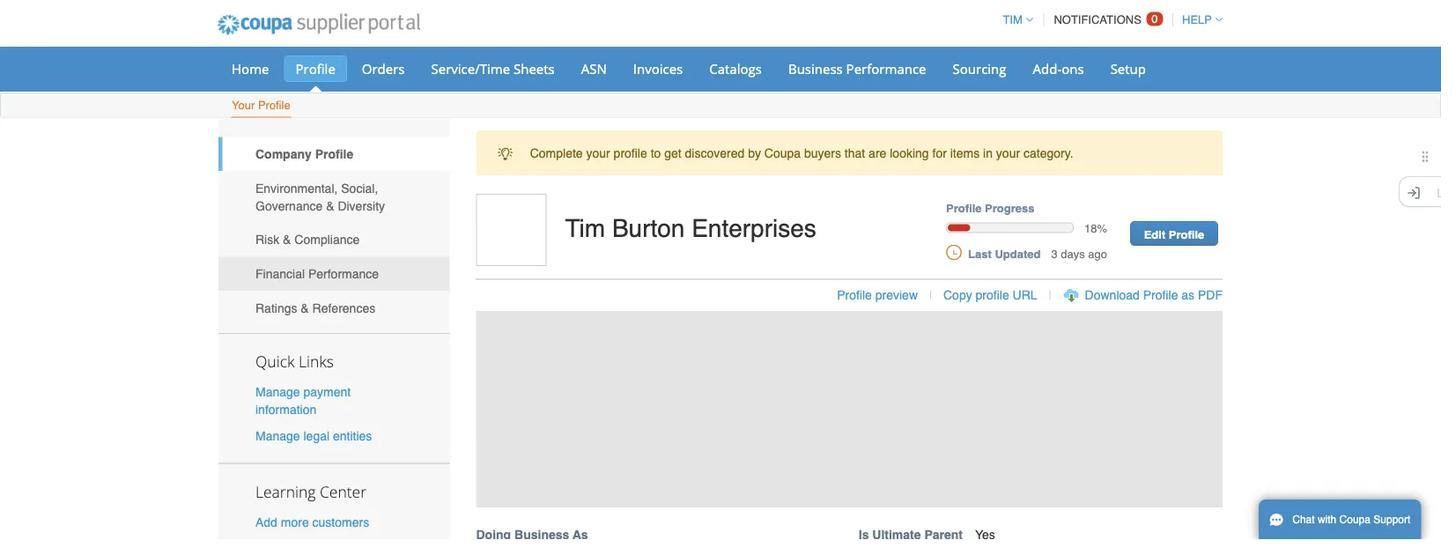 Task type: vqa. For each thing, say whether or not it's contained in the screenshot.
'Request Participation' button related to 10/23/23 12:45 PM UTC
no



Task type: locate. For each thing, give the bounding box(es) containing it.
1 horizontal spatial tim
[[1003, 13, 1023, 26]]

your
[[587, 146, 611, 160], [997, 146, 1021, 160]]

& left diversity
[[326, 199, 334, 213]]

1 horizontal spatial performance
[[847, 59, 927, 78]]

links
[[299, 351, 334, 372]]

asn link
[[570, 56, 619, 82]]

are
[[869, 146, 887, 160]]

0 vertical spatial manage
[[256, 385, 300, 399]]

tim up sourcing
[[1003, 13, 1023, 26]]

complete
[[530, 146, 583, 160]]

manage down information
[[256, 429, 300, 443]]

profile down coupa supplier portal image
[[296, 59, 336, 78]]

notifications 0
[[1054, 12, 1159, 26]]

0 vertical spatial tim
[[1003, 13, 1023, 26]]

profile left as
[[1144, 288, 1179, 302]]

tim burton enterprises image
[[476, 194, 547, 266]]

progress
[[985, 201, 1035, 215]]

& inside 'environmental, social, governance & diversity'
[[326, 199, 334, 213]]

&
[[326, 199, 334, 213], [283, 233, 291, 247], [301, 301, 309, 315]]

tim inside navigation
[[1003, 13, 1023, 26]]

chat with coupa support button
[[1260, 500, 1422, 540]]

last updated
[[969, 247, 1041, 261]]

1 manage from the top
[[256, 385, 300, 399]]

navigation
[[995, 3, 1223, 37]]

with
[[1319, 514, 1337, 526]]

18%
[[1085, 222, 1108, 235]]

2 horizontal spatial &
[[326, 199, 334, 213]]

0 horizontal spatial coupa
[[765, 146, 801, 160]]

1 horizontal spatial your
[[997, 146, 1021, 160]]

coupa
[[765, 146, 801, 160], [1340, 514, 1371, 526]]

0 horizontal spatial &
[[283, 233, 291, 247]]

& right ratings
[[301, 301, 309, 315]]

profile left to
[[614, 146, 648, 160]]

your profile link
[[231, 95, 292, 118]]

in
[[984, 146, 993, 160]]

asn
[[581, 59, 607, 78]]

& for compliance
[[283, 233, 291, 247]]

copy
[[944, 288, 973, 302]]

performance up references
[[308, 267, 379, 281]]

profile left preview
[[837, 288, 872, 302]]

risk & compliance link
[[219, 223, 450, 257]]

complete your profile to get discovered by coupa buyers that are looking for items in your category. alert
[[476, 131, 1223, 175]]

profile
[[296, 59, 336, 78], [258, 99, 291, 112], [315, 147, 354, 161], [947, 201, 982, 215], [1169, 228, 1205, 241], [837, 288, 872, 302], [1144, 288, 1179, 302]]

0 horizontal spatial profile
[[614, 146, 648, 160]]

1 vertical spatial performance
[[308, 267, 379, 281]]

2 manage from the top
[[256, 429, 300, 443]]

0 vertical spatial coupa
[[765, 146, 801, 160]]

1 vertical spatial profile
[[976, 288, 1010, 302]]

sheets
[[514, 59, 555, 78]]

download
[[1086, 288, 1140, 302]]

performance for financial performance
[[308, 267, 379, 281]]

manage for manage legal entities
[[256, 429, 300, 443]]

profile left the url
[[976, 288, 1010, 302]]

company profile link
[[219, 137, 450, 171]]

business
[[789, 59, 843, 78]]

edit profile
[[1145, 228, 1205, 241]]

ons
[[1062, 59, 1085, 78]]

looking
[[890, 146, 930, 160]]

references
[[313, 301, 376, 315]]

tim burton enterprises
[[565, 214, 817, 243]]

0 vertical spatial &
[[326, 199, 334, 213]]

profile progress
[[947, 201, 1035, 215]]

your right in
[[997, 146, 1021, 160]]

burton
[[612, 214, 685, 243]]

manage inside manage payment information
[[256, 385, 300, 399]]

legal
[[304, 429, 330, 443]]

tim link
[[995, 13, 1034, 26]]

2 vertical spatial &
[[301, 301, 309, 315]]

profile right your
[[258, 99, 291, 112]]

performance right business
[[847, 59, 927, 78]]

0 horizontal spatial your
[[587, 146, 611, 160]]

& right risk on the left top of the page
[[283, 233, 291, 247]]

manage legal entities
[[256, 429, 372, 443]]

tim for tim burton enterprises
[[565, 214, 606, 243]]

profile preview link
[[837, 288, 918, 302]]

tim
[[1003, 13, 1023, 26], [565, 214, 606, 243]]

1 horizontal spatial &
[[301, 301, 309, 315]]

add more customers
[[256, 515, 369, 529]]

2 your from the left
[[997, 146, 1021, 160]]

1 vertical spatial manage
[[256, 429, 300, 443]]

0 vertical spatial performance
[[847, 59, 927, 78]]

manage payment information link
[[256, 385, 351, 417]]

0 horizontal spatial performance
[[308, 267, 379, 281]]

days
[[1061, 247, 1086, 261]]

add-
[[1033, 59, 1062, 78]]

environmental,
[[256, 181, 338, 195]]

0 vertical spatial profile
[[614, 146, 648, 160]]

3 days ago
[[1052, 247, 1108, 261]]

profile left progress
[[947, 201, 982, 215]]

customers
[[313, 515, 369, 529]]

by
[[748, 146, 761, 160]]

your
[[232, 99, 255, 112]]

1 horizontal spatial profile
[[976, 288, 1010, 302]]

tim left "burton"
[[565, 214, 606, 243]]

center
[[320, 481, 367, 502]]

entities
[[333, 429, 372, 443]]

learning center
[[256, 481, 367, 502]]

tim inside 'banner'
[[565, 214, 606, 243]]

performance
[[847, 59, 927, 78], [308, 267, 379, 281]]

url
[[1013, 288, 1038, 302]]

quick links
[[256, 351, 334, 372]]

last
[[969, 247, 992, 261]]

orders
[[362, 59, 405, 78]]

1 horizontal spatial coupa
[[1340, 514, 1371, 526]]

coupa right by
[[765, 146, 801, 160]]

add
[[256, 515, 278, 529]]

your profile
[[232, 99, 291, 112]]

ratings & references
[[256, 301, 376, 315]]

manage up information
[[256, 385, 300, 399]]

home link
[[220, 56, 281, 82]]

1 vertical spatial coupa
[[1340, 514, 1371, 526]]

orders link
[[351, 56, 416, 82]]

coupa inside complete your profile to get discovered by coupa buyers that are looking for items in your category. alert
[[765, 146, 801, 160]]

coupa right with
[[1340, 514, 1371, 526]]

pdf
[[1199, 288, 1223, 302]]

manage
[[256, 385, 300, 399], [256, 429, 300, 443]]

category.
[[1024, 146, 1074, 160]]

1 vertical spatial &
[[283, 233, 291, 247]]

profile inside alert
[[614, 146, 648, 160]]

0 horizontal spatial tim
[[565, 214, 606, 243]]

edit profile link
[[1131, 221, 1219, 246]]

setup link
[[1100, 56, 1158, 82]]

your right complete
[[587, 146, 611, 160]]

& for references
[[301, 301, 309, 315]]

1 vertical spatial tim
[[565, 214, 606, 243]]



Task type: describe. For each thing, give the bounding box(es) containing it.
catalogs link
[[698, 56, 774, 82]]

navigation containing notifications 0
[[995, 3, 1223, 37]]

compliance
[[295, 233, 360, 247]]

copy profile url
[[944, 288, 1038, 302]]

copy profile url button
[[944, 286, 1038, 304]]

that
[[845, 146, 866, 160]]

coupa supplier portal image
[[205, 3, 432, 47]]

complete your profile to get discovered by coupa buyers that are looking for items in your category.
[[530, 146, 1074, 160]]

business performance
[[789, 59, 927, 78]]

edit
[[1145, 228, 1166, 241]]

diversity
[[338, 199, 385, 213]]

to
[[651, 146, 661, 160]]

items
[[951, 146, 980, 160]]

ratings
[[256, 301, 297, 315]]

home
[[232, 59, 269, 78]]

help link
[[1175, 13, 1223, 26]]

governance
[[256, 199, 323, 213]]

social,
[[341, 181, 378, 195]]

0
[[1152, 12, 1159, 26]]

company
[[256, 147, 312, 161]]

profile inside button
[[1144, 288, 1179, 302]]

environmental, social, governance & diversity link
[[219, 171, 450, 223]]

sourcing
[[953, 59, 1007, 78]]

for
[[933, 146, 947, 160]]

add-ons
[[1033, 59, 1085, 78]]

more
[[281, 515, 309, 529]]

profile link
[[284, 56, 347, 82]]

learning
[[256, 481, 316, 502]]

chat with coupa support
[[1293, 514, 1411, 526]]

manage for manage payment information
[[256, 385, 300, 399]]

profile inside 'button'
[[976, 288, 1010, 302]]

service/time
[[431, 59, 510, 78]]

quick
[[256, 351, 295, 372]]

invoices
[[634, 59, 683, 78]]

preview
[[876, 288, 918, 302]]

add more customers link
[[256, 515, 369, 529]]

chat
[[1293, 514, 1316, 526]]

service/time sheets link
[[420, 56, 566, 82]]

environmental, social, governance & diversity
[[256, 181, 385, 213]]

profile up social,
[[315, 147, 354, 161]]

company profile
[[256, 147, 354, 161]]

enterprises
[[692, 214, 817, 243]]

coupa inside chat with coupa support button
[[1340, 514, 1371, 526]]

ratings & references link
[[219, 291, 450, 325]]

information
[[256, 403, 317, 417]]

profile preview
[[837, 288, 918, 302]]

tim for tim
[[1003, 13, 1023, 26]]

updated
[[995, 247, 1041, 261]]

notifications
[[1054, 13, 1142, 26]]

business performance link
[[777, 56, 938, 82]]

sourcing link
[[942, 56, 1018, 82]]

download profile as pdf button
[[1086, 286, 1223, 304]]

invoices link
[[622, 56, 695, 82]]

add-ons link
[[1022, 56, 1096, 82]]

profile right edit
[[1169, 228, 1205, 241]]

risk & compliance
[[256, 233, 360, 247]]

payment
[[304, 385, 351, 399]]

financial
[[256, 267, 305, 281]]

manage payment information
[[256, 385, 351, 417]]

financial performance link
[[219, 257, 450, 291]]

service/time sheets
[[431, 59, 555, 78]]

1 your from the left
[[587, 146, 611, 160]]

financial performance
[[256, 267, 379, 281]]

catalogs
[[710, 59, 762, 78]]

support
[[1374, 514, 1411, 526]]

tim burton enterprises banner
[[470, 194, 1242, 540]]

get
[[665, 146, 682, 160]]

download profile as pdf
[[1086, 288, 1223, 302]]

background image
[[476, 311, 1223, 508]]

setup
[[1111, 59, 1147, 78]]

as
[[1182, 288, 1195, 302]]

manage legal entities link
[[256, 429, 372, 443]]

risk
[[256, 233, 280, 247]]

performance for business performance
[[847, 59, 927, 78]]

ago
[[1089, 247, 1108, 261]]

discovered
[[685, 146, 745, 160]]



